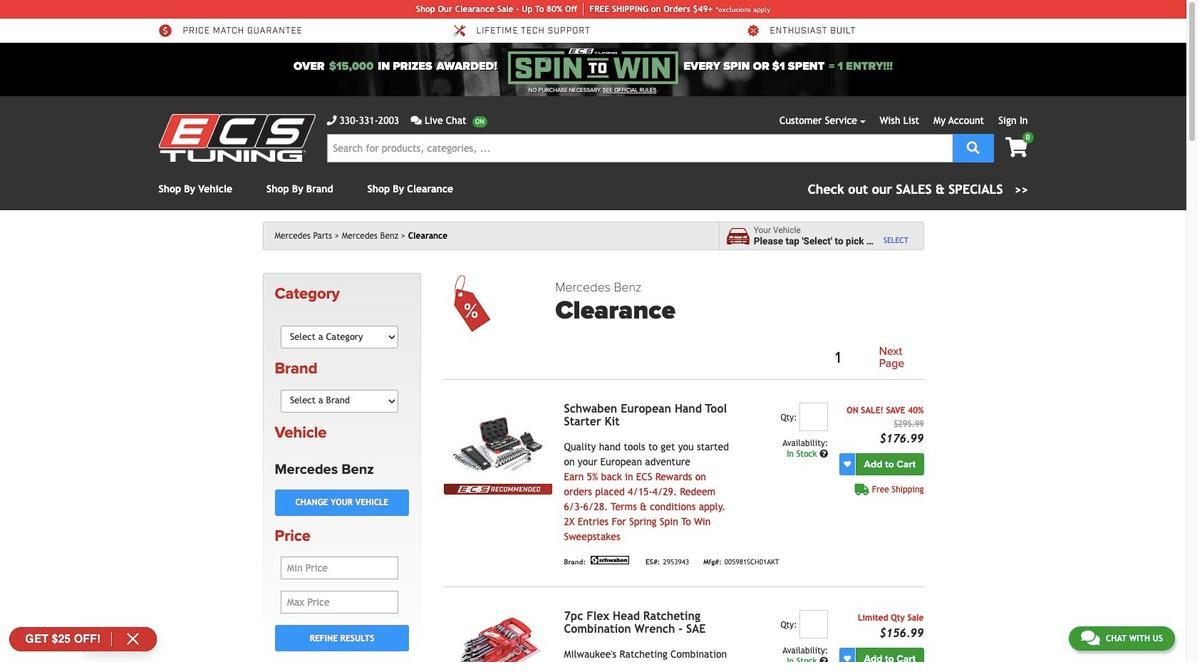 Task type: describe. For each thing, give the bounding box(es) containing it.
phone image
[[327, 115, 337, 125]]

search image
[[967, 141, 980, 154]]

paginated product list navigation navigation
[[556, 343, 924, 373]]

ecs tuning 'spin to win' contest logo image
[[509, 48, 678, 84]]

Search text field
[[327, 134, 953, 163]]

ecs tuning recommends this product. image
[[444, 484, 553, 495]]

shopping cart image
[[1006, 138, 1028, 158]]



Task type: locate. For each thing, give the bounding box(es) containing it.
0 vertical spatial comments image
[[411, 115, 422, 125]]

1 vertical spatial comments image
[[1081, 629, 1100, 647]]

comments image
[[411, 115, 422, 125], [1081, 629, 1100, 647]]

schwaben - corporate logo image
[[589, 556, 632, 564]]

2 question circle image from the top
[[820, 657, 828, 662]]

1 question circle image from the top
[[820, 450, 828, 458]]

1 vertical spatial question circle image
[[820, 657, 828, 662]]

add to wish list image
[[844, 461, 851, 468], [844, 655, 851, 662]]

2 add to wish list image from the top
[[844, 655, 851, 662]]

1 vertical spatial add to wish list image
[[844, 655, 851, 662]]

0 vertical spatial add to wish list image
[[844, 461, 851, 468]]

Max Price number field
[[281, 591, 398, 614]]

0 vertical spatial question circle image
[[820, 450, 828, 458]]

1 add to wish list image from the top
[[844, 461, 851, 468]]

question circle image
[[820, 450, 828, 458], [820, 657, 828, 662]]

None number field
[[800, 403, 828, 431], [800, 610, 828, 639], [800, 403, 828, 431], [800, 610, 828, 639]]

es#4481243 - 48-22-9429 - 7pc flex head ratcheting combination wrench - sae - milwaukee's ratcheting combination wrenches feature 2.5 of arc swing, allowing our users to work quickly and efficiently in tight spaces. - milwaukee - audi bmw volkswagen mercedes benz mini porsche image
[[444, 610, 553, 662]]

1 horizontal spatial comments image
[[1081, 629, 1100, 647]]

Min Price number field
[[281, 557, 398, 580]]

ecs tuning image
[[159, 114, 315, 162]]

0 horizontal spatial comments image
[[411, 115, 422, 125]]

es#2953943 - 005981sch01akt - schwaben european hand tool starter kit - quality hand tools to get you started on your european adventure - schwaben - audi bmw volkswagen mercedes benz mini porsche image
[[444, 403, 553, 484]]



Task type: vqa. For each thing, say whether or not it's contained in the screenshot.
Paginated product list navigation navigation
yes



